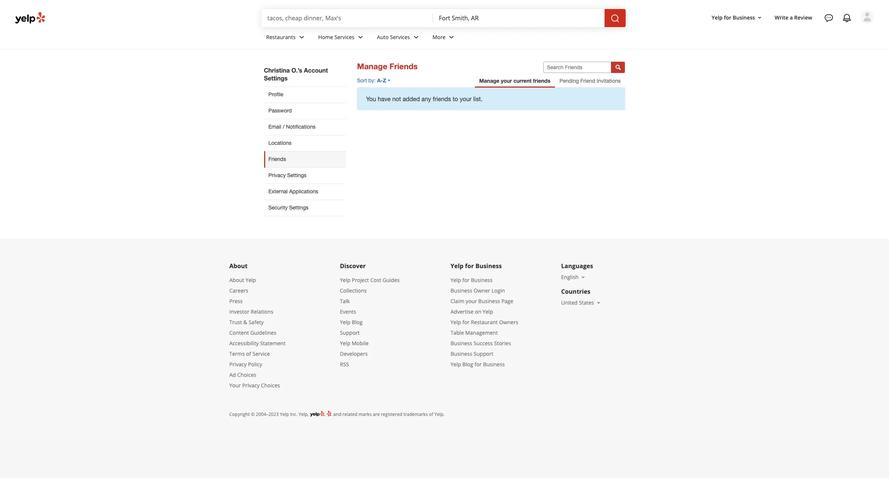 Task type: vqa. For each thing, say whether or not it's contained in the screenshot.
give soot the boot
no



Task type: locate. For each thing, give the bounding box(es) containing it.
advertise
[[451, 308, 474, 316]]

external applications link
[[264, 184, 346, 200]]

3 24 chevron down v2 image from the left
[[448, 33, 457, 42]]

2 vertical spatial 16 chevron down v2 image
[[596, 300, 602, 306]]

your for yelp for business business owner login claim your business page advertise on yelp yelp for restaurant owners table management business success stories business support yelp blog for business
[[466, 298, 477, 305]]

your right to
[[460, 96, 472, 102]]

16 chevron down v2 image
[[757, 15, 763, 21], [581, 274, 587, 280], [596, 300, 602, 306]]

privacy policy link
[[230, 361, 263, 368]]

1 horizontal spatial 24 chevron down v2 image
[[412, 33, 421, 42]]

accessibility statement link
[[230, 340, 286, 347]]

/
[[283, 124, 285, 130]]

owner
[[474, 287, 491, 294]]

invitations
[[597, 78, 621, 84]]

about yelp link
[[230, 277, 256, 284]]

0 vertical spatial blog
[[352, 319, 363, 326]]

have
[[378, 96, 391, 102]]

24 chevron down v2 image for more
[[448, 33, 457, 42]]

privacy settings link
[[264, 168, 346, 184]]

1 about from the top
[[230, 262, 248, 270]]

advertise on yelp link
[[451, 308, 494, 316]]

your
[[230, 382, 241, 389]]

account
[[304, 67, 328, 74]]

©
[[251, 412, 255, 418]]

2 none field from the left
[[439, 14, 599, 22]]

of up privacy policy link
[[246, 351, 251, 358]]

2 24 chevron down v2 image from the left
[[412, 33, 421, 42]]

16 chevron down v2 image for languages
[[581, 274, 587, 280]]

investor relations link
[[230, 308, 274, 316]]

settings down applications
[[289, 205, 309, 211]]

1 horizontal spatial yelp for business
[[712, 14, 756, 21]]

16 chevron down v2 image right 'states'
[[596, 300, 602, 306]]

&
[[244, 319, 247, 326]]

not
[[393, 96, 401, 102]]

friends
[[534, 78, 551, 84], [433, 96, 452, 102]]

1 horizontal spatial choices
[[261, 382, 280, 389]]

1 horizontal spatial blog
[[463, 361, 474, 368]]

2 horizontal spatial 16 chevron down v2 image
[[757, 15, 763, 21]]

registered
[[381, 412, 403, 418]]

1 horizontal spatial friends
[[534, 78, 551, 84]]

about up careers link
[[230, 277, 244, 284]]

settings for security
[[289, 205, 309, 211]]

mobile
[[352, 340, 369, 347]]

guidelines
[[251, 329, 277, 337]]

choices down privacy policy link
[[237, 372, 257, 379]]

services left 24 chevron down v2 icon
[[335, 33, 355, 41]]

manage your current friends link
[[475, 74, 555, 88]]

blog
[[352, 319, 363, 326], [463, 361, 474, 368]]

about up about yelp link
[[230, 262, 248, 270]]

current
[[514, 78, 532, 84]]

your privacy choices link
[[230, 382, 280, 389]]

1 horizontal spatial manage
[[480, 78, 500, 84]]

support down yelp blog link at left bottom
[[340, 329, 360, 337]]

1 vertical spatial friends
[[433, 96, 452, 102]]

16 chevron down v2 image down the languages
[[581, 274, 587, 280]]

notifications image
[[843, 14, 852, 23]]

applications
[[289, 189, 319, 195]]

1 horizontal spatial support
[[474, 351, 494, 358]]

0 horizontal spatial services
[[335, 33, 355, 41]]

settings inside 'link'
[[287, 172, 307, 178]]

privacy up "external"
[[269, 172, 286, 178]]

yelp blog link
[[340, 319, 363, 326]]

blog inside yelp for business business owner login claim your business page advertise on yelp yelp for restaurant owners table management business success stories business support yelp blog for business
[[463, 361, 474, 368]]

settings up external applications
[[287, 172, 307, 178]]

1 vertical spatial support
[[474, 351, 494, 358]]

yelp mobile link
[[340, 340, 369, 347]]

review
[[795, 14, 813, 21]]

24 chevron down v2 image inside more link
[[448, 33, 457, 42]]

0 horizontal spatial 16 chevron down v2 image
[[581, 274, 587, 280]]

user actions element
[[706, 9, 885, 56]]

1 none field from the left
[[268, 14, 427, 22]]

relations
[[251, 308, 274, 316]]

yelp.
[[435, 412, 445, 418]]

auto services link
[[371, 27, 427, 49]]

1 horizontal spatial of
[[429, 412, 434, 418]]

privacy down ad choices link
[[242, 382, 260, 389]]

success
[[474, 340, 493, 347]]

0 vertical spatial your
[[501, 78, 512, 84]]

content guidelines link
[[230, 329, 277, 337]]

0 vertical spatial support
[[340, 329, 360, 337]]

friend
[[581, 78, 596, 84]]

0 vertical spatial settings
[[264, 75, 288, 82]]

None field
[[268, 14, 427, 22], [439, 14, 599, 22]]

manage inside tab list
[[480, 78, 500, 84]]

states
[[580, 299, 595, 307]]

settings for privacy
[[287, 172, 307, 178]]

services
[[335, 33, 355, 41], [390, 33, 410, 41]]

1 horizontal spatial 16 chevron down v2 image
[[596, 300, 602, 306]]

services inside auto services link
[[390, 33, 410, 41]]

christina o.'s account settings
[[264, 67, 328, 82]]

about yelp careers press investor relations trust & safety content guidelines accessibility statement terms of service privacy policy ad choices your privacy choices
[[230, 277, 286, 389]]

yelp
[[712, 14, 723, 21], [451, 262, 464, 270], [246, 277, 256, 284], [340, 277, 351, 284], [451, 277, 461, 284], [483, 308, 494, 316], [340, 319, 351, 326], [451, 319, 461, 326], [340, 340, 351, 347], [451, 361, 461, 368], [280, 412, 289, 418]]

24 chevron down v2 image
[[297, 33, 306, 42], [412, 33, 421, 42], [448, 33, 457, 42]]

manage friends
[[357, 62, 418, 71]]

developers link
[[340, 351, 368, 358]]

0 horizontal spatial choices
[[237, 372, 257, 379]]

1 vertical spatial your
[[460, 96, 472, 102]]

none field find
[[268, 14, 427, 22]]

pending
[[560, 78, 579, 84]]

your left current
[[501, 78, 512, 84]]

restaurants
[[266, 33, 296, 41]]

copyright
[[230, 412, 250, 418]]

support
[[340, 329, 360, 337], [474, 351, 494, 358]]

0 horizontal spatial of
[[246, 351, 251, 358]]

0 vertical spatial of
[[246, 351, 251, 358]]

0 horizontal spatial manage
[[357, 62, 388, 71]]

friends right current
[[534, 78, 551, 84]]

1 vertical spatial yelp for business
[[451, 262, 502, 270]]

0 vertical spatial manage
[[357, 62, 388, 71]]

your up the "advertise on yelp" link
[[466, 298, 477, 305]]

1 vertical spatial privacy
[[230, 361, 247, 368]]

2 vertical spatial settings
[[289, 205, 309, 211]]

profile
[[269, 92, 284, 98]]

support down success
[[474, 351, 494, 358]]

manage up sort by: a-z
[[357, 62, 388, 71]]

1 horizontal spatial none field
[[439, 14, 599, 22]]

write a review
[[775, 14, 813, 21]]

0 horizontal spatial friends
[[269, 156, 286, 162]]

your inside yelp for business business owner login claim your business page advertise on yelp yelp for restaurant owners table management business success stories business support yelp blog for business
[[466, 298, 477, 305]]

1 vertical spatial blog
[[463, 361, 474, 368]]

1 vertical spatial settings
[[287, 172, 307, 178]]

24 chevron down v2 image right auto services
[[412, 33, 421, 42]]

1 services from the left
[[335, 33, 355, 41]]

discover
[[340, 262, 366, 270]]

1 vertical spatial about
[[230, 277, 244, 284]]

0 vertical spatial privacy
[[269, 172, 286, 178]]

services inside home services link
[[335, 33, 355, 41]]

manage for manage your current friends
[[480, 78, 500, 84]]

business
[[733, 14, 756, 21], [476, 262, 502, 270], [471, 277, 493, 284], [451, 287, 473, 294], [479, 298, 501, 305], [451, 340, 473, 347], [451, 351, 473, 358], [484, 361, 505, 368]]

0 horizontal spatial none field
[[268, 14, 427, 22]]

page
[[502, 298, 514, 305]]

friends down locations
[[269, 156, 286, 162]]

16 chevron down v2 image inside english dropdown button
[[581, 274, 587, 280]]

24 chevron down v2 image inside auto services link
[[412, 33, 421, 42]]

2 services from the left
[[390, 33, 410, 41]]

privacy inside 'link'
[[269, 172, 286, 178]]

christina
[[264, 67, 290, 74]]

write a review link
[[772, 11, 816, 24]]

24 chevron down v2 image right restaurants
[[297, 33, 306, 42]]

privacy settings
[[269, 172, 307, 178]]

more
[[433, 33, 446, 41]]

0 vertical spatial friends
[[390, 62, 418, 71]]

cost
[[371, 277, 382, 284]]

friends down auto services link
[[390, 62, 418, 71]]

restaurant
[[471, 319, 498, 326]]

statement
[[260, 340, 286, 347]]

0 vertical spatial yelp for business
[[712, 14, 756, 21]]

0 horizontal spatial blog
[[352, 319, 363, 326]]

privacy down terms
[[230, 361, 247, 368]]

0 vertical spatial 16 chevron down v2 image
[[757, 15, 763, 21]]

0 horizontal spatial 24 chevron down v2 image
[[297, 33, 306, 42]]

None search field
[[262, 9, 628, 27]]

blog down business support link
[[463, 361, 474, 368]]

2 about from the top
[[230, 277, 244, 284]]

external
[[269, 189, 288, 195]]

1 horizontal spatial services
[[390, 33, 410, 41]]

of left yelp. at bottom
[[429, 412, 434, 418]]

services right "auto"
[[390, 33, 410, 41]]

24 chevron down v2 image right more
[[448, 33, 457, 42]]

settings down "christina"
[[264, 75, 288, 82]]

settings inside christina o.'s account settings
[[264, 75, 288, 82]]

0 horizontal spatial support
[[340, 329, 360, 337]]

0 vertical spatial friends
[[534, 78, 551, 84]]

manage up list.
[[480, 78, 500, 84]]

terms
[[230, 351, 245, 358]]

guides
[[383, 277, 400, 284]]

email
[[269, 124, 282, 130]]

content
[[230, 329, 249, 337]]

24 chevron down v2 image inside restaurants link
[[297, 33, 306, 42]]

2 vertical spatial your
[[466, 298, 477, 305]]

16 chevron down v2 image left write
[[757, 15, 763, 21]]

business inside button
[[733, 14, 756, 21]]

to
[[453, 96, 459, 102]]

search image
[[611, 14, 620, 23]]

about inside about yelp careers press investor relations trust & safety content guidelines accessibility statement terms of service privacy policy ad choices your privacy choices
[[230, 277, 244, 284]]

email / notifications link
[[264, 119, 346, 135]]

yelp project cost guides collections talk events yelp blog support yelp mobile developers rss
[[340, 277, 400, 368]]

notifications
[[286, 124, 316, 130]]

blog up "support" link
[[352, 319, 363, 326]]

support inside yelp project cost guides collections talk events yelp blog support yelp mobile developers rss
[[340, 329, 360, 337]]

choices down the policy
[[261, 382, 280, 389]]

2 horizontal spatial 24 chevron down v2 image
[[448, 33, 457, 42]]

16 chevron down v2 image inside the united states "popup button"
[[596, 300, 602, 306]]

safety
[[249, 319, 264, 326]]

business owner login link
[[451, 287, 505, 294]]

0 horizontal spatial yelp for business
[[451, 262, 502, 270]]

0 vertical spatial about
[[230, 262, 248, 270]]

friends left to
[[433, 96, 452, 102]]

sort by: a-z
[[357, 77, 387, 84]]

1 vertical spatial manage
[[480, 78, 500, 84]]

1 24 chevron down v2 image from the left
[[297, 33, 306, 42]]

1 vertical spatial 16 chevron down v2 image
[[581, 274, 587, 280]]

2004–2023
[[256, 412, 279, 418]]



Task type: describe. For each thing, give the bounding box(es) containing it.
languages
[[562, 262, 594, 270]]

locations link
[[264, 135, 346, 151]]

accessibility
[[230, 340, 259, 347]]

Near text field
[[439, 14, 599, 22]]

claim your business page link
[[451, 298, 514, 305]]

stories
[[495, 340, 512, 347]]

Search Friends text field
[[544, 62, 612, 73]]

service
[[253, 351, 270, 358]]

home services
[[319, 33, 355, 41]]

profile link
[[264, 87, 346, 103]]

yelp inside button
[[712, 14, 723, 21]]

24 chevron down v2 image for restaurants
[[297, 33, 306, 42]]

z
[[383, 77, 387, 84]]

1 vertical spatial choices
[[261, 382, 280, 389]]

press link
[[230, 298, 243, 305]]

friends link
[[264, 151, 346, 168]]

Find text field
[[268, 14, 427, 22]]

2 vertical spatial privacy
[[242, 382, 260, 389]]

a
[[791, 14, 794, 21]]

careers link
[[230, 287, 249, 294]]

talk link
[[340, 298, 350, 305]]

united states
[[562, 299, 595, 307]]

manage your current friends
[[480, 78, 551, 84]]

talk
[[340, 298, 350, 305]]

christina o. image
[[861, 10, 875, 24]]

english
[[562, 274, 579, 281]]

security settings
[[269, 205, 309, 211]]

0 horizontal spatial friends
[[433, 96, 452, 102]]

yelp project cost guides link
[[340, 277, 400, 284]]

16 chevron down v2 image inside yelp for business button
[[757, 15, 763, 21]]

events link
[[340, 308, 356, 316]]

24 chevron down v2 image
[[356, 33, 365, 42]]

services for home services
[[335, 33, 355, 41]]

ad
[[230, 372, 236, 379]]

security settings link
[[264, 200, 346, 217]]

yelp for business button
[[709, 11, 766, 24]]

manage your current friends tab list
[[475, 74, 626, 88]]

auto services
[[377, 33, 410, 41]]

rss link
[[340, 361, 349, 368]]

24 chevron down v2 image for auto services
[[412, 33, 421, 42]]

trust
[[230, 319, 242, 326]]

collections
[[340, 287, 367, 294]]

terms of service link
[[230, 351, 270, 358]]

password link
[[264, 103, 346, 119]]

a-
[[377, 77, 383, 84]]

yelp burst image
[[327, 411, 332, 417]]

about for about
[[230, 262, 248, 270]]

yelp for business inside button
[[712, 14, 756, 21]]

1 vertical spatial of
[[429, 412, 434, 418]]

home services link
[[312, 27, 371, 49]]

inc.
[[290, 412, 298, 418]]

yelp blog for business link
[[451, 361, 505, 368]]

marks
[[359, 412, 372, 418]]

developers
[[340, 351, 368, 358]]

business support link
[[451, 351, 494, 358]]

security
[[269, 205, 288, 211]]

0 vertical spatial choices
[[237, 372, 257, 379]]

home
[[319, 33, 333, 41]]

of inside about yelp careers press investor relations trust & safety content guidelines accessibility statement terms of service privacy policy ad choices your privacy choices
[[246, 351, 251, 358]]

policy
[[248, 361, 263, 368]]

project
[[352, 277, 369, 284]]

you have not added any friends to your list.
[[366, 96, 483, 102]]

messages image
[[825, 14, 834, 23]]

table
[[451, 329, 464, 337]]

for inside yelp for business button
[[725, 14, 732, 21]]

none field the near
[[439, 14, 599, 22]]

yelp logo image
[[310, 411, 325, 418]]

support link
[[340, 329, 360, 337]]

password
[[269, 108, 292, 114]]

trust & safety link
[[230, 319, 264, 326]]

united
[[562, 299, 578, 307]]

countries
[[562, 288, 591, 296]]

,
[[325, 412, 327, 418]]

1 horizontal spatial friends
[[390, 62, 418, 71]]

owners
[[500, 319, 519, 326]]

your for you have not added any friends to your list.
[[460, 96, 472, 102]]

claim
[[451, 298, 465, 305]]

english button
[[562, 274, 587, 281]]

yelp inside about yelp careers press investor relations trust & safety content guidelines accessibility statement terms of service privacy policy ad choices your privacy choices
[[246, 277, 256, 284]]

16 chevron down v2 image for countries
[[596, 300, 602, 306]]

business categories element
[[260, 27, 875, 49]]

1 vertical spatial friends
[[269, 156, 286, 162]]

friends inside manage your current friends link
[[534, 78, 551, 84]]

services for auto services
[[390, 33, 410, 41]]

about for about yelp careers press investor relations trust & safety content guidelines accessibility statement terms of service privacy policy ad choices your privacy choices
[[230, 277, 244, 284]]

manage for manage friends
[[357, 62, 388, 71]]

management
[[466, 329, 498, 337]]

your inside manage your current friends link
[[501, 78, 512, 84]]

rss
[[340, 361, 349, 368]]

careers
[[230, 287, 249, 294]]

ad choices link
[[230, 372, 257, 379]]

restaurants link
[[260, 27, 312, 49]]

yelp for business business owner login claim your business page advertise on yelp yelp for restaurant owners table management business success stories business support yelp blog for business
[[451, 277, 519, 368]]

more link
[[427, 27, 463, 49]]

support inside yelp for business business owner login claim your business page advertise on yelp yelp for restaurant owners table management business success stories business support yelp blog for business
[[474, 351, 494, 358]]

yelp,
[[299, 412, 309, 418]]

blog inside yelp project cost guides collections talk events yelp blog support yelp mobile developers rss
[[352, 319, 363, 326]]

investor
[[230, 308, 250, 316]]

pending friend invitations
[[560, 78, 621, 84]]

united states button
[[562, 299, 602, 307]]

related
[[343, 412, 358, 418]]

copyright © 2004–2023 yelp inc. yelp,
[[230, 412, 309, 418]]

collections link
[[340, 287, 367, 294]]

are
[[373, 412, 380, 418]]

yelp for business link
[[451, 277, 493, 284]]



